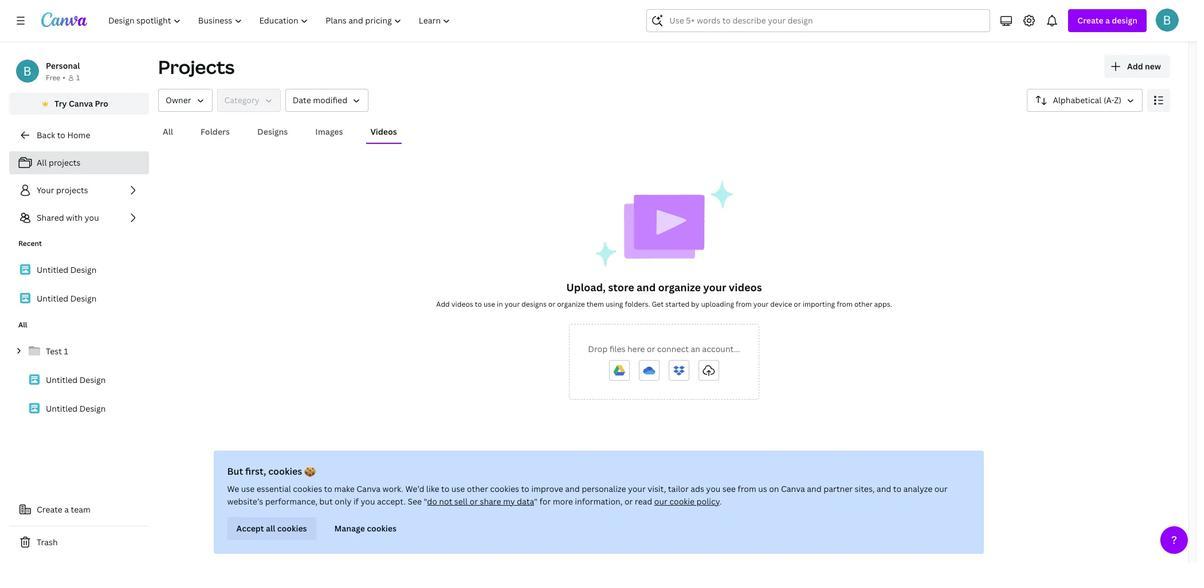 Task type: vqa. For each thing, say whether or not it's contained in the screenshot.
message preferences link
no



Task type: describe. For each thing, give the bounding box(es) containing it.
home
[[67, 130, 90, 140]]

apps.
[[875, 299, 893, 309]]

modified
[[313, 95, 348, 105]]

1 horizontal spatial canva
[[357, 483, 381, 494]]

try canva pro
[[55, 98, 108, 109]]

only
[[335, 496, 352, 507]]

brad klo image
[[1156, 9, 1179, 32]]

from inside "we use essential cookies to make canva work. we'd like to use other cookies to improve and personalize your visit, tailor ads you see from us on canva and partner sites, and to analyze our website's performance, but only if you accept. see ""
[[738, 483, 757, 494]]

website's
[[227, 496, 263, 507]]

cookies down '🍪'
[[293, 483, 322, 494]]

do
[[427, 496, 437, 507]]

folders button
[[196, 121, 235, 143]]

to inside the "upload, store and organize your videos add videos to use in your designs or organize them using folders. get started by uploading from your device or importing from other apps."
[[475, 299, 482, 309]]

owner
[[166, 95, 191, 105]]

account...
[[703, 343, 741, 354]]

videos button
[[366, 121, 402, 143]]

like
[[426, 483, 440, 494]]

try canva pro button
[[9, 93, 149, 115]]

test 1
[[46, 346, 68, 357]]

4 untitled design link from the top
[[9, 397, 149, 421]]

create a team button
[[9, 498, 149, 521]]

free •
[[46, 73, 65, 83]]

all button
[[158, 121, 178, 143]]

all projects
[[37, 157, 81, 168]]

0 horizontal spatial all
[[18, 320, 27, 330]]

projects for all projects
[[49, 157, 81, 168]]

we'd
[[406, 483, 425, 494]]

uploading
[[701, 299, 734, 309]]

partner
[[824, 483, 853, 494]]

.
[[720, 496, 722, 507]]

alphabetical
[[1053, 95, 1102, 105]]

1 horizontal spatial you
[[361, 496, 375, 507]]

category
[[224, 95, 260, 105]]

or right "sell"
[[470, 496, 478, 507]]

or right designs
[[549, 299, 556, 309]]

add inside the "upload, store and organize your videos add videos to use in your designs or organize them using folders. get started by uploading from your device or importing from other apps."
[[437, 299, 450, 309]]

make
[[334, 483, 355, 494]]

new
[[1146, 61, 1162, 72]]

add new
[[1128, 61, 1162, 72]]

information,
[[575, 496, 623, 507]]

0 vertical spatial 1
[[76, 73, 80, 83]]

upload, store and organize your videos add videos to use in your designs or organize them using folders. get started by uploading from your device or importing from other apps.
[[437, 280, 893, 309]]

list containing test 1
[[9, 339, 149, 421]]

see
[[408, 496, 422, 507]]

create for create a team
[[37, 504, 62, 515]]

personal
[[46, 60, 80, 71]]

manage cookies button
[[325, 517, 406, 540]]

0 horizontal spatial our
[[655, 496, 668, 507]]

pro
[[95, 98, 108, 109]]

folders.
[[625, 299, 650, 309]]

upload,
[[567, 280, 606, 294]]

2 untitled design link from the top
[[9, 287, 149, 311]]

your left device
[[754, 299, 769, 309]]

to up but on the left bottom
[[324, 483, 332, 494]]

your projects
[[37, 185, 88, 196]]

my
[[503, 496, 515, 507]]

read
[[635, 496, 653, 507]]

ads
[[691, 483, 705, 494]]

projects
[[158, 54, 235, 79]]

tailor
[[668, 483, 689, 494]]

but first, cookies 🍪
[[227, 465, 316, 478]]

0 horizontal spatial use
[[241, 483, 255, 494]]

design
[[1112, 15, 1138, 26]]

1 horizontal spatial videos
[[729, 280, 762, 294]]

accept all cookies button
[[227, 517, 316, 540]]

manage
[[335, 523, 365, 534]]

list containing untitled design
[[9, 258, 149, 311]]

test 1 link
[[9, 339, 149, 364]]

but
[[320, 496, 333, 507]]

add inside 'dropdown button'
[[1128, 61, 1144, 72]]

more
[[553, 496, 573, 507]]

data
[[517, 496, 534, 507]]

we use essential cookies to make canva work. we'd like to use other cookies to improve and personalize your visit, tailor ads you see from us on canva and partner sites, and to analyze our website's performance, but only if you accept. see "
[[227, 483, 948, 507]]

other inside the "upload, store and organize your videos add videos to use in your designs or organize them using folders. get started by uploading from your device or importing from other apps."
[[855, 299, 873, 309]]

Owner button
[[158, 89, 212, 112]]

and up do not sell or share my data " for more information, or read our cookie policy .
[[565, 483, 580, 494]]

projects for your projects
[[56, 185, 88, 196]]

on
[[770, 483, 780, 494]]

here
[[628, 343, 645, 354]]

if
[[354, 496, 359, 507]]

designs button
[[253, 121, 293, 143]]

free
[[46, 73, 60, 83]]

designs
[[522, 299, 547, 309]]

alphabetical (a-z)
[[1053, 95, 1122, 105]]

create a design button
[[1069, 9, 1147, 32]]

and left the partner
[[807, 483, 822, 494]]

canva inside button
[[69, 98, 93, 109]]

•
[[63, 73, 65, 83]]

create for create a design
[[1078, 15, 1104, 26]]

Search search field
[[670, 10, 968, 32]]

all
[[266, 523, 275, 534]]

your right in
[[505, 299, 520, 309]]

1 vertical spatial videos
[[452, 299, 473, 309]]

a for design
[[1106, 15, 1111, 26]]

1 vertical spatial organize
[[557, 299, 585, 309]]

with
[[66, 212, 83, 223]]

first,
[[245, 465, 266, 478]]

accept all cookies
[[237, 523, 307, 534]]

1 horizontal spatial use
[[452, 483, 465, 494]]

a for team
[[64, 504, 69, 515]]



Task type: locate. For each thing, give the bounding box(es) containing it.
0 vertical spatial list
[[9, 151, 149, 229]]

2 vertical spatial you
[[361, 496, 375, 507]]

back
[[37, 130, 55, 140]]

1 horizontal spatial our
[[935, 483, 948, 494]]

1 right •
[[76, 73, 80, 83]]

cookies inside button
[[277, 523, 307, 534]]

1 horizontal spatial create
[[1078, 15, 1104, 26]]

use up "sell"
[[452, 483, 465, 494]]

and
[[637, 280, 656, 294], [565, 483, 580, 494], [807, 483, 822, 494], [877, 483, 892, 494]]

0 horizontal spatial create
[[37, 504, 62, 515]]

projects right your
[[56, 185, 88, 196]]

1 vertical spatial our
[[655, 496, 668, 507]]

1 horizontal spatial organize
[[659, 280, 701, 294]]

canva right try
[[69, 98, 93, 109]]

Sort by button
[[1028, 89, 1143, 112]]

files
[[610, 343, 626, 354]]

create a team
[[37, 504, 91, 515]]

2 horizontal spatial all
[[163, 126, 173, 137]]

videos
[[371, 126, 397, 137]]

1 " from the left
[[424, 496, 427, 507]]

back to home link
[[9, 124, 149, 147]]

list
[[9, 151, 149, 229], [9, 258, 149, 311], [9, 339, 149, 421]]

using
[[606, 299, 624, 309]]

or right here
[[647, 343, 655, 354]]

create left the team
[[37, 504, 62, 515]]

projects down back to home
[[49, 157, 81, 168]]

0 vertical spatial our
[[935, 483, 948, 494]]

a left the team
[[64, 504, 69, 515]]

3 untitled design link from the top
[[9, 368, 149, 392]]

images button
[[311, 121, 348, 143]]

your inside "we use essential cookies to make canva work. we'd like to use other cookies to improve and personalize your visit, tailor ads you see from us on canva and partner sites, and to analyze our website's performance, but only if you accept. see ""
[[628, 483, 646, 494]]

1 vertical spatial create
[[37, 504, 62, 515]]

performance,
[[265, 496, 318, 507]]

designs
[[257, 126, 288, 137]]

shared
[[37, 212, 64, 223]]

all for all button
[[163, 126, 173, 137]]

personalize
[[582, 483, 626, 494]]

(a-
[[1104, 95, 1115, 105]]

work.
[[383, 483, 404, 494]]

1 vertical spatial other
[[467, 483, 488, 494]]

use
[[484, 299, 495, 309], [241, 483, 255, 494], [452, 483, 465, 494]]

add left new
[[1128, 61, 1144, 72]]

cookies down accept.
[[367, 523, 397, 534]]

2 list from the top
[[9, 258, 149, 311]]

2 vertical spatial list
[[9, 339, 149, 421]]

1 horizontal spatial 1
[[76, 73, 80, 83]]

0 horizontal spatial "
[[424, 496, 427, 507]]

0 horizontal spatial canva
[[69, 98, 93, 109]]

create a design
[[1078, 15, 1138, 26]]

" right see
[[424, 496, 427, 507]]

1 vertical spatial all
[[37, 157, 47, 168]]

2 horizontal spatial you
[[707, 483, 721, 494]]

do not sell or share my data " for more information, or read our cookie policy .
[[427, 496, 722, 507]]

your
[[37, 185, 54, 196]]

policy
[[697, 496, 720, 507]]

cookies inside button
[[367, 523, 397, 534]]

a inside dropdown button
[[1106, 15, 1111, 26]]

you right if
[[361, 496, 375, 507]]

your up read
[[628, 483, 646, 494]]

1 horizontal spatial all
[[37, 157, 47, 168]]

a inside button
[[64, 504, 69, 515]]

0 vertical spatial other
[[855, 299, 873, 309]]

us
[[759, 483, 768, 494]]

started
[[666, 299, 690, 309]]

by
[[691, 299, 700, 309]]

2 vertical spatial all
[[18, 320, 27, 330]]

untitled design link
[[9, 258, 149, 282], [9, 287, 149, 311], [9, 368, 149, 392], [9, 397, 149, 421]]

0 vertical spatial organize
[[659, 280, 701, 294]]

cookies up my
[[490, 483, 519, 494]]

test
[[46, 346, 62, 357]]

1
[[76, 73, 80, 83], [64, 346, 68, 357]]

all inside "link"
[[37, 157, 47, 168]]

0 vertical spatial create
[[1078, 15, 1104, 26]]

our right analyze
[[935, 483, 948, 494]]

date modified
[[293, 95, 348, 105]]

untitled design
[[37, 264, 97, 275], [37, 293, 97, 304], [46, 374, 106, 385], [46, 403, 106, 414]]

images
[[316, 126, 343, 137]]

trash link
[[9, 531, 149, 554]]

team
[[71, 504, 91, 515]]

to right back
[[57, 130, 65, 140]]

share
[[480, 496, 501, 507]]

folders
[[201, 126, 230, 137]]

create
[[1078, 15, 1104, 26], [37, 504, 62, 515]]

shared with you link
[[9, 206, 149, 229]]

to left in
[[475, 299, 482, 309]]

1 vertical spatial 1
[[64, 346, 68, 357]]

recent
[[18, 239, 42, 248]]

0 horizontal spatial organize
[[557, 299, 585, 309]]

our
[[935, 483, 948, 494], [655, 496, 668, 507]]

0 vertical spatial you
[[85, 212, 99, 223]]

improve
[[532, 483, 563, 494]]

1 right test
[[64, 346, 68, 357]]

use inside the "upload, store and organize your videos add videos to use in your designs or organize them using folders. get started by uploading from your device or importing from other apps."
[[484, 299, 495, 309]]

other up do not sell or share my data link
[[467, 483, 488, 494]]

from left us
[[738, 483, 757, 494]]

0 horizontal spatial other
[[467, 483, 488, 494]]

from right the 'uploading'
[[736, 299, 752, 309]]

your
[[704, 280, 727, 294], [505, 299, 520, 309], [754, 299, 769, 309], [628, 483, 646, 494]]

1 vertical spatial a
[[64, 504, 69, 515]]

to left analyze
[[894, 483, 902, 494]]

use up website's in the bottom left of the page
[[241, 483, 255, 494]]

1 horizontal spatial a
[[1106, 15, 1111, 26]]

but first, cookies 🍪 dialog
[[214, 451, 984, 554]]

to right "like"
[[441, 483, 450, 494]]

projects
[[49, 157, 81, 168], [56, 185, 88, 196]]

design
[[70, 264, 97, 275], [70, 293, 97, 304], [80, 374, 106, 385], [80, 403, 106, 414]]

device
[[771, 299, 793, 309]]

to
[[57, 130, 65, 140], [475, 299, 482, 309], [324, 483, 332, 494], [441, 483, 450, 494], [521, 483, 530, 494], [894, 483, 902, 494]]

all inside button
[[163, 126, 173, 137]]

for
[[540, 496, 551, 507]]

drop files here or connect an account...
[[588, 343, 741, 354]]

1 vertical spatial projects
[[56, 185, 88, 196]]

organize down upload,
[[557, 299, 585, 309]]

1 horizontal spatial other
[[855, 299, 873, 309]]

None search field
[[647, 9, 991, 32]]

0 vertical spatial add
[[1128, 61, 1144, 72]]

0 horizontal spatial a
[[64, 504, 69, 515]]

in
[[497, 299, 503, 309]]

create left design
[[1078, 15, 1104, 26]]

and up folders.
[[637, 280, 656, 294]]

and inside the "upload, store and organize your videos add videos to use in your designs or organize them using folders. get started by uploading from your device or importing from other apps."
[[637, 280, 656, 294]]

or left read
[[625, 496, 633, 507]]

manage cookies
[[335, 523, 397, 534]]

2 horizontal spatial canva
[[781, 483, 805, 494]]

list containing all projects
[[9, 151, 149, 229]]

z)
[[1115, 95, 1122, 105]]

you up "policy"
[[707, 483, 721, 494]]

other left apps. on the right of page
[[855, 299, 873, 309]]

our cookie policy link
[[655, 496, 720, 507]]

a left design
[[1106, 15, 1111, 26]]

0 vertical spatial a
[[1106, 15, 1111, 26]]

0 horizontal spatial videos
[[452, 299, 473, 309]]

and right sites,
[[877, 483, 892, 494]]

organize up 'started'
[[659, 280, 701, 294]]

cookies right all
[[277, 523, 307, 534]]

analyze
[[904, 483, 933, 494]]

1 vertical spatial list
[[9, 258, 149, 311]]

canva right on
[[781, 483, 805, 494]]

cookies up essential
[[268, 465, 302, 478]]

0 vertical spatial all
[[163, 126, 173, 137]]

2 " from the left
[[534, 496, 538, 507]]

cookies
[[268, 465, 302, 478], [293, 483, 322, 494], [490, 483, 519, 494], [277, 523, 307, 534], [367, 523, 397, 534]]

our down visit,
[[655, 496, 668, 507]]

your projects link
[[9, 179, 149, 202]]

0 horizontal spatial 1
[[64, 346, 68, 357]]

videos
[[729, 280, 762, 294], [452, 299, 473, 309]]

top level navigation element
[[101, 9, 461, 32]]

get
[[652, 299, 664, 309]]

visit,
[[648, 483, 666, 494]]

from right importing
[[837, 299, 853, 309]]

2 horizontal spatial use
[[484, 299, 495, 309]]

projects inside "link"
[[49, 157, 81, 168]]

do not sell or share my data link
[[427, 496, 534, 507]]

or right device
[[794, 299, 801, 309]]

1 horizontal spatial "
[[534, 496, 538, 507]]

create inside dropdown button
[[1078, 15, 1104, 26]]

" inside "we use essential cookies to make canva work. we'd like to use other cookies to improve and personalize your visit, tailor ads you see from us on canva and partner sites, and to analyze our website's performance, but only if you accept. see ""
[[424, 496, 427, 507]]

0 horizontal spatial you
[[85, 212, 99, 223]]

importing
[[803, 299, 836, 309]]

all projects link
[[9, 151, 149, 174]]

" left for at left bottom
[[534, 496, 538, 507]]

videos up the 'uploading'
[[729, 280, 762, 294]]

all for all projects
[[37, 157, 47, 168]]

Date modified button
[[285, 89, 369, 112]]

add left in
[[437, 299, 450, 309]]

date
[[293, 95, 311, 105]]

1 list from the top
[[9, 151, 149, 229]]

0 horizontal spatial add
[[437, 299, 450, 309]]

use left in
[[484, 299, 495, 309]]

your up the 'uploading'
[[704, 280, 727, 294]]

you right with
[[85, 212, 99, 223]]

add
[[1128, 61, 1144, 72], [437, 299, 450, 309]]

Category button
[[217, 89, 281, 112]]

but
[[227, 465, 243, 478]]

sites,
[[855, 483, 875, 494]]

1 vertical spatial add
[[437, 299, 450, 309]]

to up the data
[[521, 483, 530, 494]]

3 list from the top
[[9, 339, 149, 421]]

not
[[439, 496, 453, 507]]

1 horizontal spatial add
[[1128, 61, 1144, 72]]

trash
[[37, 537, 58, 548]]

0 vertical spatial projects
[[49, 157, 81, 168]]

create inside button
[[37, 504, 62, 515]]

0 vertical spatial videos
[[729, 280, 762, 294]]

we
[[227, 483, 239, 494]]

essential
[[257, 483, 291, 494]]

a
[[1106, 15, 1111, 26], [64, 504, 69, 515]]

other inside "we use essential cookies to make canva work. we'd like to use other cookies to improve and personalize your visit, tailor ads you see from us on canva and partner sites, and to analyze our website's performance, but only if you accept. see ""
[[467, 483, 488, 494]]

1 untitled design link from the top
[[9, 258, 149, 282]]

1 vertical spatial you
[[707, 483, 721, 494]]

videos left in
[[452, 299, 473, 309]]

canva up if
[[357, 483, 381, 494]]

them
[[587, 299, 604, 309]]

our inside "we use essential cookies to make canva work. we'd like to use other cookies to improve and personalize your visit, tailor ads you see from us on canva and partner sites, and to analyze our website's performance, but only if you accept. see ""
[[935, 483, 948, 494]]

or
[[549, 299, 556, 309], [794, 299, 801, 309], [647, 343, 655, 354], [470, 496, 478, 507], [625, 496, 633, 507]]

back to home
[[37, 130, 90, 140]]

other
[[855, 299, 873, 309], [467, 483, 488, 494]]

try
[[55, 98, 67, 109]]



